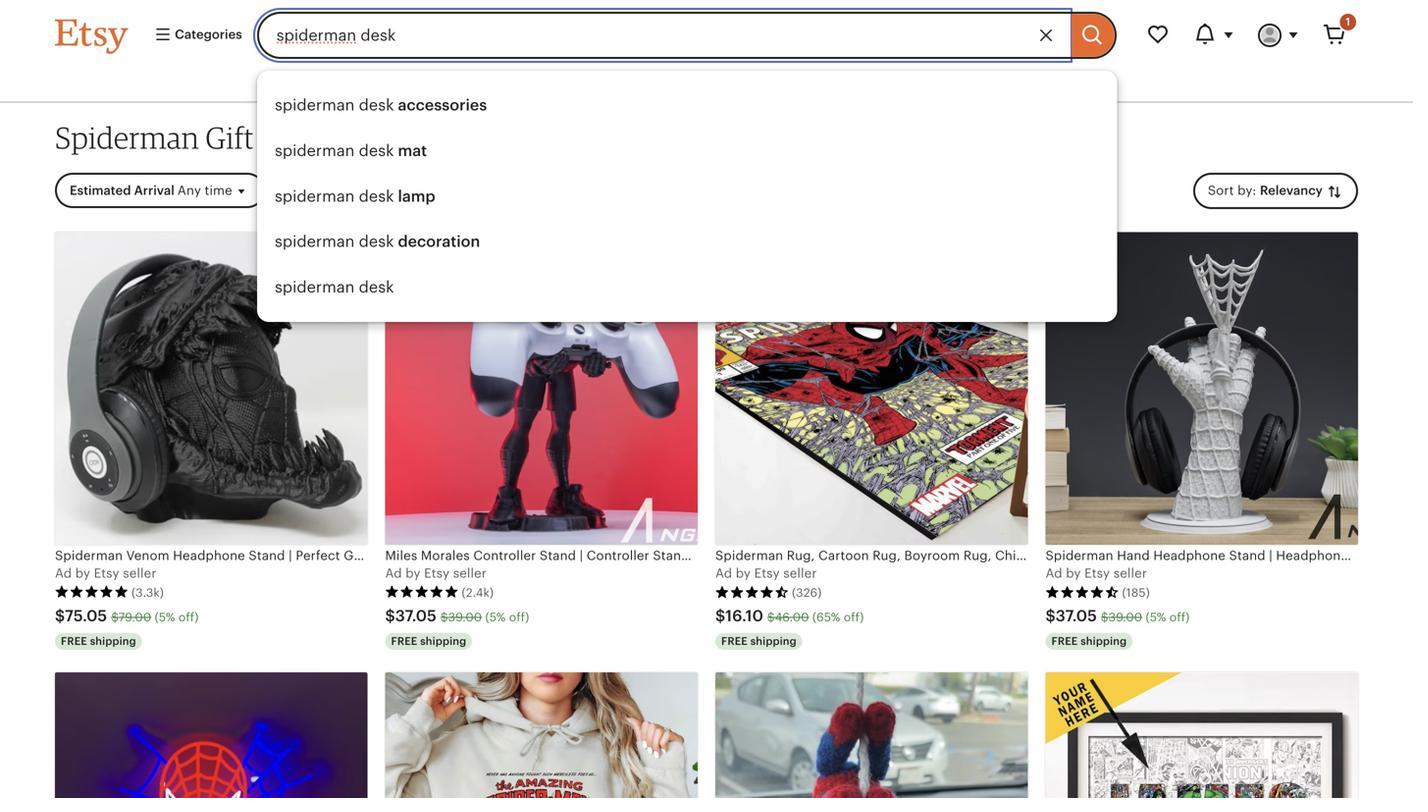 Task type: describe. For each thing, give the bounding box(es) containing it.
free for (3.3k)
[[61, 635, 87, 648]]

1 for 1
[[1346, 16, 1351, 28]]

desk for accessories
[[359, 96, 394, 114]]

1 - 60 of 5,000+ results with ads
[[270, 137, 469, 152]]

perfect
[[693, 548, 738, 563]]

(65%
[[813, 611, 841, 624]]

spiderman neon sign, spiderman web, spiderman wall art, gift for kid, birthday gift image
[[55, 673, 368, 798]]

5 out of 5 stars image for 37.05
[[385, 585, 459, 599]]

free for (326)
[[722, 635, 748, 648]]

spiderman for spiderman desk decoration
[[275, 233, 355, 251]]

y for 16.10
[[744, 566, 751, 581]]

16.10
[[726, 607, 764, 625]]

(5% for (3.3k)
[[155, 611, 175, 624]]

b inside miles morales controller stand | controller stand perfect gamer gift | miles morales phone stand a d b y etsy seller
[[406, 566, 414, 581]]

etsy inside miles morales controller stand | controller stand perfect gamer gift | miles morales phone stand a d b y etsy seller
[[424, 566, 450, 581]]

desk for lamp
[[359, 187, 394, 205]]

gamer
[[741, 548, 783, 563]]

estimated
[[70, 183, 131, 198]]

37.05 for (185)
[[1056, 607, 1097, 625]]

desk for decoration
[[359, 233, 394, 251]]

spiderman for spiderman desk mat
[[275, 142, 355, 159]]

(3.3k)
[[132, 586, 164, 599]]

etsy for 37.05
[[1085, 566, 1110, 581]]

Search for anything text field
[[257, 12, 1069, 59]]

desk for mat
[[359, 142, 394, 159]]

$ 37.05 $ 39.00 (5% off) for (185)
[[1046, 607, 1190, 625]]

seller for 37.05
[[1114, 566, 1148, 581]]

spiderman desk mat
[[275, 142, 427, 159]]

spiderman gift
[[55, 119, 254, 156]]

categories button
[[139, 18, 251, 53]]

a for 16.10
[[716, 566, 725, 581]]

79.00
[[119, 611, 151, 624]]

d for 16.10
[[724, 566, 733, 581]]

off) for (3.3k)
[[179, 611, 199, 624]]

relevancy
[[1260, 183, 1323, 198]]

sort by: relevancy
[[1208, 183, 1326, 198]]

spiderman for spiderman desk lamp
[[275, 187, 355, 205]]

4.5 out of 5 stars image for 37.05
[[1046, 585, 1120, 599]]

39.00 for (2.4k)
[[448, 611, 482, 624]]

y inside miles morales controller stand | controller stand perfect gamer gift | miles morales phone stand a d b y etsy seller
[[414, 566, 421, 581]]

2 morales from the left
[[856, 548, 905, 563]]

a d b y etsy seller for 16.10
[[716, 566, 817, 581]]

1 miles from the left
[[385, 548, 418, 563]]

with
[[415, 137, 442, 152]]

a d b y etsy seller for 37.05
[[1046, 566, 1148, 581]]

a inside miles morales controller stand | controller stand perfect gamer gift | miles morales phone stand a d b y etsy seller
[[385, 566, 394, 581]]

shipping for (326)
[[751, 635, 797, 648]]

b for 16.10
[[736, 566, 744, 581]]

spiderman for spiderman desk
[[275, 278, 355, 296]]

d for 37.05
[[1055, 566, 1063, 581]]

1 link
[[1312, 12, 1359, 59]]

off) for (326)
[[844, 611, 864, 624]]

arrival
[[134, 183, 175, 198]]

vintage 90s marvel the amazing spider man sweatshirt, gift for xmas, retro spiderman comic hoodie, mcu fans gift, marvel avengers spiderman image
[[385, 673, 698, 798]]

etsy for 75.05
[[94, 566, 119, 581]]

results
[[372, 137, 413, 152]]

time
[[205, 183, 232, 198]]

categories
[[172, 27, 242, 42]]

d for 75.05
[[64, 566, 72, 581]]

spiderman desk lamp
[[275, 187, 435, 205]]

list box inside banner
[[257, 71, 1117, 322]]

5,000+
[[324, 137, 368, 152]]

off) for (2.4k)
[[509, 611, 530, 624]]

75.05
[[65, 607, 107, 625]]

1 stand from the left
[[540, 548, 576, 563]]

(2.4k)
[[462, 586, 494, 599]]

-
[[279, 137, 284, 152]]

any
[[178, 183, 201, 198]]

(185)
[[1123, 586, 1150, 599]]

shipping for (185)
[[1081, 635, 1127, 648]]

39.00 for (185)
[[1109, 611, 1143, 624]]

spiderman desk
[[275, 278, 394, 296]]

banner containing spiderman desk
[[20, 0, 1394, 322]]

0 horizontal spatial gift
[[206, 119, 254, 156]]



Task type: locate. For each thing, give the bounding box(es) containing it.
1
[[1346, 16, 1351, 28], [270, 137, 276, 152]]

3 b from the left
[[736, 566, 744, 581]]

phone
[[908, 548, 947, 563]]

1 controller from the left
[[473, 548, 536, 563]]

gift inside miles morales controller stand | controller stand perfect gamer gift | miles morales phone stand a d b y etsy seller
[[786, 548, 810, 563]]

1 horizontal spatial miles
[[820, 548, 852, 563]]

(326)
[[792, 586, 822, 599]]

2 b from the left
[[406, 566, 414, 581]]

0 horizontal spatial miles
[[385, 548, 418, 563]]

none search field containing spiderman desk
[[257, 12, 1117, 322]]

a d b y etsy seller down gamer
[[716, 566, 817, 581]]

2 $ 37.05 $ 39.00 (5% off) from the left
[[1046, 607, 1190, 625]]

crochet hanging spider-man handmade plushie mini amigurumi cute stuffed plushie car decor christmas ornament image
[[716, 673, 1028, 798]]

free
[[61, 635, 87, 648], [391, 635, 418, 648], [722, 635, 748, 648], [1052, 635, 1078, 648]]

sort by: relevancy image
[[1326, 183, 1344, 201]]

shipping down '(185)'
[[1081, 635, 1127, 648]]

miles morales controller stand | controller stand perfect gamer gift | miles morales phone stand image
[[385, 232, 698, 545]]

2 etsy from the left
[[424, 566, 450, 581]]

60
[[287, 137, 304, 152]]

free shipping for (3.3k)
[[61, 635, 136, 648]]

etsy for 16.10
[[755, 566, 780, 581]]

2 horizontal spatial a d b y etsy seller
[[1046, 566, 1148, 581]]

spiderman rug, cartoon rug, boyroom rug, children rugs, gift for him, gift for her, machine washable rug, bedroom rug, pattern rug, image
[[716, 232, 1028, 545]]

2 miles from the left
[[820, 548, 852, 563]]

a
[[55, 566, 64, 581], [385, 566, 394, 581], [716, 566, 725, 581], [1046, 566, 1055, 581]]

free shipping down 16.10
[[722, 635, 797, 648]]

1 horizontal spatial a d b y etsy seller
[[716, 566, 817, 581]]

1 free shipping from the left
[[61, 635, 136, 648]]

|
[[580, 548, 583, 563], [813, 548, 817, 563]]

2 horizontal spatial (5%
[[1146, 611, 1167, 624]]

sort
[[1208, 183, 1235, 198]]

None search field
[[257, 12, 1117, 322]]

1 etsy from the left
[[94, 566, 119, 581]]

free shipping for (2.4k)
[[391, 635, 467, 648]]

free shipping down (2.4k) on the left bottom of the page
[[391, 635, 467, 648]]

b for 75.05
[[75, 566, 84, 581]]

seller inside miles morales controller stand | controller stand perfect gamer gift | miles morales phone stand a d b y etsy seller
[[453, 566, 487, 581]]

2 5 out of 5 stars image from the left
[[385, 585, 459, 599]]

2 shipping from the left
[[420, 635, 467, 648]]

1 horizontal spatial morales
[[856, 548, 905, 563]]

desk down "spiderman desk decoration"
[[359, 278, 394, 296]]

a for 75.05
[[55, 566, 64, 581]]

1 y from the left
[[83, 566, 90, 581]]

(5% for (185)
[[1146, 611, 1167, 624]]

free shipping down 75.05
[[61, 635, 136, 648]]

off) for (185)
[[1170, 611, 1190, 624]]

3 d from the left
[[724, 566, 733, 581]]

$ 75.05 $ 79.00 (5% off)
[[55, 607, 199, 625]]

free shipping
[[61, 635, 136, 648], [391, 635, 467, 648], [722, 635, 797, 648], [1052, 635, 1127, 648]]

mat
[[398, 142, 427, 159]]

4 seller from the left
[[1114, 566, 1148, 581]]

1 seller from the left
[[123, 566, 157, 581]]

free shipping down '(185)'
[[1052, 635, 1127, 648]]

morales up (2.4k) on the left bottom of the page
[[421, 548, 470, 563]]

d
[[64, 566, 72, 581], [394, 566, 402, 581], [724, 566, 733, 581], [1055, 566, 1063, 581]]

1 horizontal spatial 5 out of 5 stars image
[[385, 585, 459, 599]]

1 for 1 - 60 of 5,000+ results with ads
[[270, 137, 276, 152]]

2 horizontal spatial stand
[[951, 548, 987, 563]]

off)
[[179, 611, 199, 624], [509, 611, 530, 624], [844, 611, 864, 624], [1170, 611, 1190, 624]]

4 y from the left
[[1074, 566, 1081, 581]]

0 vertical spatial 1
[[1346, 16, 1351, 28]]

3 shipping from the left
[[751, 635, 797, 648]]

1 d from the left
[[64, 566, 72, 581]]

3 seller from the left
[[784, 566, 817, 581]]

39.00
[[448, 611, 482, 624], [1109, 611, 1143, 624]]

(5% down '(185)'
[[1146, 611, 1167, 624]]

0 horizontal spatial 4.5 out of 5 stars image
[[716, 585, 789, 599]]

4 etsy from the left
[[1085, 566, 1110, 581]]

1 morales from the left
[[421, 548, 470, 563]]

1 4.5 out of 5 stars image from the left
[[716, 585, 789, 599]]

$ 16.10 $ 46.00 (65% off)
[[716, 607, 864, 625]]

37.05 for (2.4k)
[[395, 607, 437, 625]]

0 horizontal spatial a d b y etsy seller
[[55, 566, 157, 581]]

0 horizontal spatial controller
[[473, 548, 536, 563]]

shipping down $ 16.10 $ 46.00 (65% off) at the bottom right
[[751, 635, 797, 648]]

controller
[[473, 548, 536, 563], [587, 548, 650, 563]]

5 spiderman from the top
[[275, 278, 355, 296]]

spiderman desk accessories
[[275, 96, 487, 114]]

2 d from the left
[[394, 566, 402, 581]]

2 y from the left
[[414, 566, 421, 581]]

2 off) from the left
[[509, 611, 530, 624]]

$ 37.05 $ 39.00 (5% off) down (2.4k) on the left bottom of the page
[[385, 607, 530, 625]]

2 | from the left
[[813, 548, 817, 563]]

a d b y etsy seller up (3.3k) at left
[[55, 566, 157, 581]]

menu bar
[[20, 59, 1394, 103]]

3 y from the left
[[744, 566, 751, 581]]

seller for 16.10
[[784, 566, 817, 581]]

39.00 down (2.4k) on the left bottom of the page
[[448, 611, 482, 624]]

desk left mat
[[359, 142, 394, 159]]

spiderman for spiderman desk accessories
[[275, 96, 355, 114]]

1 37.05 from the left
[[395, 607, 437, 625]]

0 horizontal spatial morales
[[421, 548, 470, 563]]

46.00
[[775, 611, 810, 624]]

a d b y etsy seller
[[55, 566, 157, 581], [716, 566, 817, 581], [1046, 566, 1148, 581]]

2 controller from the left
[[587, 548, 650, 563]]

a d b y etsy seller for 75.05
[[55, 566, 157, 581]]

a d b y etsy seller up '(185)'
[[1046, 566, 1148, 581]]

$ inside $ 75.05 $ 79.00 (5% off)
[[111, 611, 119, 624]]

spiderman desk decoration
[[275, 233, 480, 251]]

(5%
[[155, 611, 175, 624], [485, 611, 506, 624], [1146, 611, 1167, 624]]

1 horizontal spatial $ 37.05 $ 39.00 (5% off)
[[1046, 607, 1190, 625]]

4.5 out of 5 stars image up 16.10
[[716, 585, 789, 599]]

3 desk from the top
[[359, 187, 394, 205]]

2 4.5 out of 5 stars image from the left
[[1046, 585, 1120, 599]]

decoration
[[398, 233, 480, 251]]

4 desk from the top
[[359, 233, 394, 251]]

by:
[[1238, 183, 1257, 198]]

stand
[[540, 548, 576, 563], [653, 548, 690, 563], [951, 548, 987, 563]]

3 free from the left
[[722, 635, 748, 648]]

controller left perfect
[[587, 548, 650, 563]]

1 vertical spatial gift
[[786, 548, 810, 563]]

(5% for (2.4k)
[[485, 611, 506, 624]]

5 out of 5 stars image left (2.4k) on the left bottom of the page
[[385, 585, 459, 599]]

2 seller from the left
[[453, 566, 487, 581]]

lamp
[[398, 187, 435, 205]]

3 etsy from the left
[[755, 566, 780, 581]]

d inside miles morales controller stand | controller stand perfect gamer gift | miles morales phone stand a d b y etsy seller
[[394, 566, 402, 581]]

1 horizontal spatial (5%
[[485, 611, 506, 624]]

2 (5% from the left
[[485, 611, 506, 624]]

1 5 out of 5 stars image from the left
[[55, 585, 129, 599]]

1 shipping from the left
[[90, 635, 136, 648]]

seller up '(185)'
[[1114, 566, 1148, 581]]

1 spiderman from the top
[[275, 96, 355, 114]]

y
[[83, 566, 90, 581], [414, 566, 421, 581], [744, 566, 751, 581], [1074, 566, 1081, 581]]

spiderman venom headphone stand | perfect gamer gift headset stand | spiderman venom paintable bust and headphone holder image
[[55, 232, 368, 545]]

4 spiderman from the top
[[275, 233, 355, 251]]

miles morales controller stand | controller stand perfect gamer gift | miles morales phone stand a d b y etsy seller
[[385, 548, 987, 581]]

spiderman
[[275, 96, 355, 114], [275, 142, 355, 159], [275, 187, 355, 205], [275, 233, 355, 251], [275, 278, 355, 296]]

etsy
[[94, 566, 119, 581], [424, 566, 450, 581], [755, 566, 780, 581], [1085, 566, 1110, 581]]

1 a d b y etsy seller from the left
[[55, 566, 157, 581]]

4.5 out of 5 stars image for 16.10
[[716, 585, 789, 599]]

seller up (326)
[[784, 566, 817, 581]]

4 a from the left
[[1046, 566, 1055, 581]]

seller for 75.05
[[123, 566, 157, 581]]

2 stand from the left
[[653, 548, 690, 563]]

controller up (2.4k) on the left bottom of the page
[[473, 548, 536, 563]]

1 off) from the left
[[179, 611, 199, 624]]

y for 37.05
[[1074, 566, 1081, 581]]

morales
[[421, 548, 470, 563], [856, 548, 905, 563]]

list box containing spiderman desk
[[257, 71, 1117, 322]]

4 b from the left
[[1066, 566, 1075, 581]]

3 (5% from the left
[[1146, 611, 1167, 624]]

4.5 out of 5 stars image left '(185)'
[[1046, 585, 1120, 599]]

5 out of 5 stars image for 75.05
[[55, 585, 129, 599]]

desk
[[359, 96, 394, 114], [359, 142, 394, 159], [359, 187, 394, 205], [359, 233, 394, 251], [359, 278, 394, 296]]

1 horizontal spatial 39.00
[[1109, 611, 1143, 624]]

37.05
[[395, 607, 437, 625], [1056, 607, 1097, 625]]

spiderman hand headphone stand | headphone holder gamer gift | tom holland hand paintable bust image
[[1046, 232, 1359, 545]]

1 vertical spatial 1
[[270, 137, 276, 152]]

shipping for (2.4k)
[[420, 635, 467, 648]]

4 free shipping from the left
[[1052, 635, 1127, 648]]

3 spiderman from the top
[[275, 187, 355, 205]]

1 horizontal spatial gift
[[786, 548, 810, 563]]

$ 37.05 $ 39.00 (5% off)
[[385, 607, 530, 625], [1046, 607, 1190, 625]]

4 off) from the left
[[1170, 611, 1190, 624]]

of
[[308, 137, 320, 152]]

estimated arrival any time
[[70, 183, 232, 198]]

$
[[55, 607, 65, 625], [385, 607, 395, 625], [716, 607, 726, 625], [1046, 607, 1056, 625], [111, 611, 119, 624], [441, 611, 448, 624], [768, 611, 775, 624], [1101, 611, 1109, 624]]

3 off) from the left
[[844, 611, 864, 624]]

desk down "spiderman desk lamp"
[[359, 233, 394, 251]]

1 horizontal spatial 37.05
[[1056, 607, 1097, 625]]

spiderman
[[55, 119, 199, 156]]

seller
[[123, 566, 157, 581], [453, 566, 487, 581], [784, 566, 817, 581], [1114, 566, 1148, 581]]

0 horizontal spatial 39.00
[[448, 611, 482, 624]]

free shipping for (326)
[[722, 635, 797, 648]]

1 horizontal spatial |
[[813, 548, 817, 563]]

3 stand from the left
[[951, 548, 987, 563]]

4 free from the left
[[1052, 635, 1078, 648]]

shipping for (3.3k)
[[90, 635, 136, 648]]

0 horizontal spatial (5%
[[155, 611, 175, 624]]

39.00 down '(185)'
[[1109, 611, 1143, 624]]

miles
[[385, 548, 418, 563], [820, 548, 852, 563]]

y for 75.05
[[83, 566, 90, 581]]

5 out of 5 stars image
[[55, 585, 129, 599], [385, 585, 459, 599]]

2 free shipping from the left
[[391, 635, 467, 648]]

shipping
[[90, 635, 136, 648], [420, 635, 467, 648], [751, 635, 797, 648], [1081, 635, 1127, 648]]

1 | from the left
[[580, 548, 583, 563]]

0 horizontal spatial $ 37.05 $ 39.00 (5% off)
[[385, 607, 530, 625]]

desk left lamp
[[359, 187, 394, 205]]

2 37.05 from the left
[[1056, 607, 1097, 625]]

2 39.00 from the left
[[1109, 611, 1143, 624]]

1 $ 37.05 $ 39.00 (5% off) from the left
[[385, 607, 530, 625]]

desk up 1 - 60 of 5,000+ results with ads
[[359, 96, 394, 114]]

off) inside $ 75.05 $ 79.00 (5% off)
[[179, 611, 199, 624]]

1 horizontal spatial 1
[[1346, 16, 1351, 28]]

0 horizontal spatial 1
[[270, 137, 276, 152]]

ads
[[445, 137, 469, 152]]

2 free from the left
[[391, 635, 418, 648]]

2 desk from the top
[[359, 142, 394, 159]]

$ 37.05 $ 39.00 (5% off) down '(185)'
[[1046, 607, 1190, 625]]

4 d from the left
[[1055, 566, 1063, 581]]

1 (5% from the left
[[155, 611, 175, 624]]

0 horizontal spatial stand
[[540, 548, 576, 563]]

banner
[[20, 0, 1394, 322]]

5 desk from the top
[[359, 278, 394, 296]]

gift left '-'
[[206, 119, 254, 156]]

$ 37.05 $ 39.00 (5% off) for (2.4k)
[[385, 607, 530, 625]]

1 desk from the top
[[359, 96, 394, 114]]

off) inside $ 16.10 $ 46.00 (65% off)
[[844, 611, 864, 624]]

1 horizontal spatial controller
[[587, 548, 650, 563]]

(5% down (2.4k) on the left bottom of the page
[[485, 611, 506, 624]]

3 a d b y etsy seller from the left
[[1046, 566, 1148, 581]]

free for (185)
[[1052, 635, 1078, 648]]

5 out of 5 stars image up 75.05
[[55, 585, 129, 599]]

$ inside $ 16.10 $ 46.00 (65% off)
[[768, 611, 775, 624]]

1 b from the left
[[75, 566, 84, 581]]

2 a from the left
[[385, 566, 394, 581]]

b for 37.05
[[1066, 566, 1075, 581]]

0 horizontal spatial 5 out of 5 stars image
[[55, 585, 129, 599]]

2 spiderman from the top
[[275, 142, 355, 159]]

1 39.00 from the left
[[448, 611, 482, 624]]

1 horizontal spatial 4.5 out of 5 stars image
[[1046, 585, 1120, 599]]

a for 37.05
[[1046, 566, 1055, 581]]

3 free shipping from the left
[[722, 635, 797, 648]]

(5% inside $ 75.05 $ 79.00 (5% off)
[[155, 611, 175, 624]]

gift
[[206, 119, 254, 156], [786, 548, 810, 563]]

1 horizontal spatial stand
[[653, 548, 690, 563]]

seller up (2.4k) on the left bottom of the page
[[453, 566, 487, 581]]

2 a d b y etsy seller from the left
[[716, 566, 817, 581]]

shipping down $ 75.05 $ 79.00 (5% off)
[[90, 635, 136, 648]]

morales left the phone
[[856, 548, 905, 563]]

(5% right 79.00
[[155, 611, 175, 624]]

0 horizontal spatial 37.05
[[395, 607, 437, 625]]

1 free from the left
[[61, 635, 87, 648]]

4.5 out of 5 stars image
[[716, 585, 789, 599], [1046, 585, 1120, 599]]

seller up (3.3k) at left
[[123, 566, 157, 581]]

list box
[[257, 71, 1117, 322]]

4 shipping from the left
[[1081, 635, 1127, 648]]

accessories
[[398, 96, 487, 114]]

personalised name word art print superhero character posters avenger canvas painting wall art customize gift home decor, superhero name image
[[1046, 673, 1359, 798]]

b
[[75, 566, 84, 581], [406, 566, 414, 581], [736, 566, 744, 581], [1066, 566, 1075, 581]]

0 horizontal spatial |
[[580, 548, 583, 563]]

1 a from the left
[[55, 566, 64, 581]]

0 vertical spatial gift
[[206, 119, 254, 156]]

gift right gamer
[[786, 548, 810, 563]]

free shipping for (185)
[[1052, 635, 1127, 648]]

free for (2.4k)
[[391, 635, 418, 648]]

3 a from the left
[[716, 566, 725, 581]]

shipping down (2.4k) on the left bottom of the page
[[420, 635, 467, 648]]



Task type: vqa. For each thing, say whether or not it's contained in the screenshot.
Product video "element"
no



